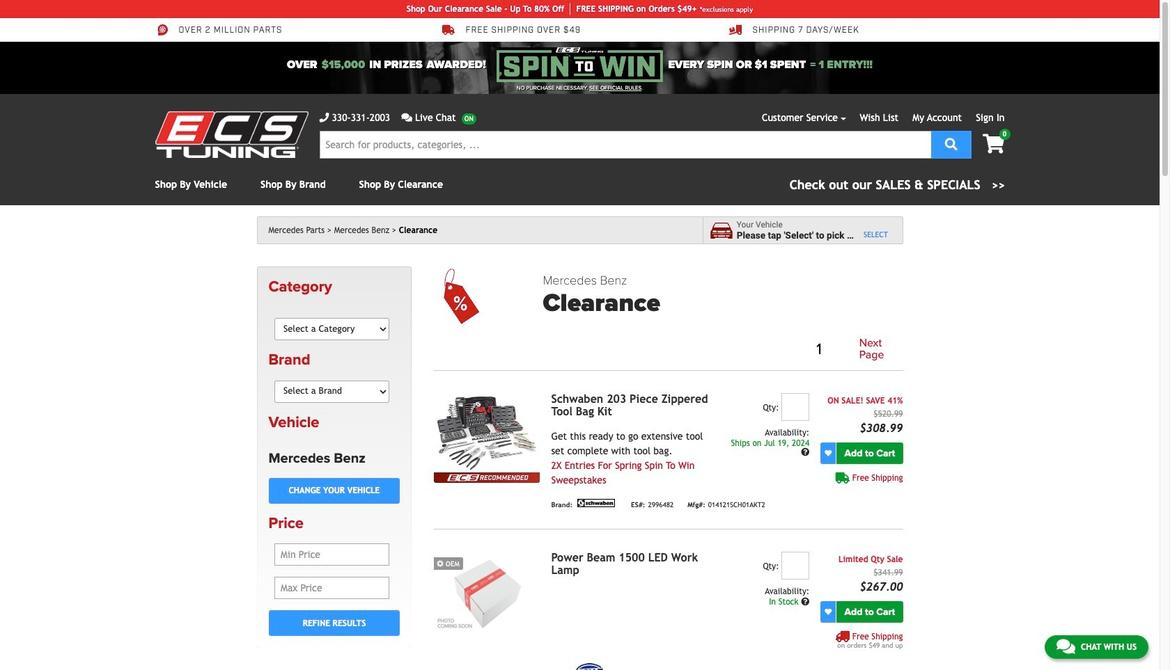 Task type: locate. For each thing, give the bounding box(es) containing it.
0 horizontal spatial comments image
[[401, 113, 412, 123]]

comments image
[[401, 113, 412, 123], [1056, 639, 1075, 655]]

0 vertical spatial add to wish list image
[[825, 450, 832, 457]]

ecs tuning recommends this product. image
[[434, 473, 540, 483]]

Search text field
[[319, 131, 931, 159]]

question circle image
[[801, 449, 809, 457]]

phone image
[[319, 113, 329, 123]]

es#2996482 - 014121sch01akt2 - schwaben 203 piece zippered tool bag kit  - get this ready to go extensive tool set complete with tool bag. - schwaben - audi bmw volkswagen mercedes benz mini porsche image
[[434, 393, 540, 473]]

2 add to wish list image from the top
[[825, 609, 832, 616]]

None number field
[[782, 393, 809, 421], [782, 552, 809, 580], [782, 393, 809, 421], [782, 552, 809, 580]]

1 vertical spatial add to wish list image
[[825, 609, 832, 616]]

shopping cart image
[[983, 134, 1005, 154]]

1 horizontal spatial comments image
[[1056, 639, 1075, 655]]

add to wish list image
[[825, 450, 832, 457], [825, 609, 832, 616]]



Task type: describe. For each thing, give the bounding box(es) containing it.
search image
[[945, 138, 958, 150]]

schwaben - corporate logo image
[[575, 499, 617, 508]]

1 vertical spatial comments image
[[1056, 639, 1075, 655]]

Max Price number field
[[274, 578, 389, 600]]

ecs tuning 'spin to win' contest logo image
[[497, 47, 663, 82]]

question circle image
[[801, 598, 809, 607]]

0 vertical spatial comments image
[[401, 113, 412, 123]]

1 add to wish list image from the top
[[825, 450, 832, 457]]

paginated product list navigation navigation
[[543, 335, 903, 365]]

hella - corporate logo image
[[575, 664, 604, 671]]

thumbnail image image
[[434, 552, 540, 632]]

ecs tuning image
[[155, 111, 308, 158]]

Min Price number field
[[274, 544, 389, 566]]



Task type: vqa. For each thing, say whether or not it's contained in the screenshot.
'PING' on the right of the page
no



